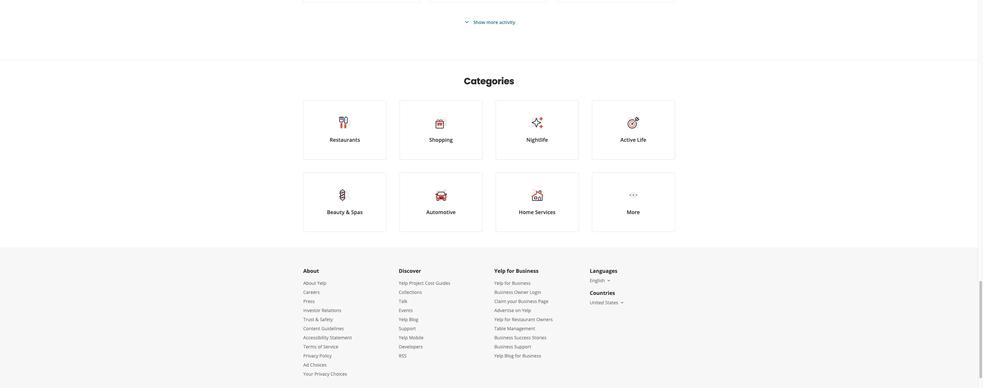 Task type: vqa. For each thing, say whether or not it's contained in the screenshot.
ADVERTISE
yes



Task type: locate. For each thing, give the bounding box(es) containing it.
1 vertical spatial &
[[316, 317, 319, 323]]

1 vertical spatial support
[[514, 344, 532, 350]]

about inside about yelp careers press investor relations trust & safety content guidelines accessibility statement terms of service privacy policy ad choices your privacy choices
[[303, 281, 316, 287]]

1 horizontal spatial support
[[514, 344, 532, 350]]

automotive
[[427, 209, 456, 216]]

safety
[[320, 317, 333, 323]]

for
[[507, 268, 515, 275], [505, 281, 511, 287], [505, 317, 511, 323], [515, 353, 521, 360]]

explore recent activity section section
[[298, 0, 680, 60]]

0 horizontal spatial choices
[[310, 362, 327, 369]]

privacy down terms
[[303, 353, 318, 360]]

terms of service link
[[303, 344, 338, 350]]

1 horizontal spatial &
[[346, 209, 350, 216]]

restaurant
[[512, 317, 535, 323]]

press
[[303, 299, 315, 305]]

relations
[[322, 308, 341, 314]]

choices down privacy policy link
[[310, 362, 327, 369]]

blog inside yelp project cost guides collections talk events yelp blog support yelp mobile developers rss
[[409, 317, 419, 323]]

2 about from the top
[[303, 281, 316, 287]]

1 vertical spatial choices
[[331, 372, 347, 378]]

16 chevron down v2 image inside united states dropdown button
[[620, 301, 625, 306]]

0 vertical spatial blog
[[409, 317, 419, 323]]

1 vertical spatial blog
[[505, 353, 514, 360]]

business support link
[[495, 344, 532, 350]]

business success stories link
[[495, 335, 547, 341]]

project
[[409, 281, 424, 287]]

mobile
[[409, 335, 424, 341]]

yelp
[[495, 268, 506, 275], [317, 281, 326, 287], [399, 281, 408, 287], [495, 281, 504, 287], [522, 308, 531, 314], [399, 317, 408, 323], [495, 317, 504, 323], [399, 335, 408, 341], [495, 353, 504, 360]]

0 horizontal spatial support
[[399, 326, 416, 332]]

1 horizontal spatial blog
[[505, 353, 514, 360]]

1 about from the top
[[303, 268, 319, 275]]

yelp up yelp for business link at the right bottom
[[495, 268, 506, 275]]

yelp for business link
[[495, 281, 531, 287]]

business up "owner"
[[512, 281, 531, 287]]

privacy
[[303, 353, 318, 360], [315, 372, 330, 378]]

countries
[[590, 290, 615, 297]]

privacy policy link
[[303, 353, 332, 360]]

business down "owner"
[[519, 299, 537, 305]]

shopping link
[[400, 100, 483, 160]]

policy
[[320, 353, 332, 360]]

0 horizontal spatial &
[[316, 317, 319, 323]]

show more activity
[[474, 19, 515, 25]]

trust
[[303, 317, 314, 323]]

yelp up careers 'link'
[[317, 281, 326, 287]]

&
[[346, 209, 350, 216], [316, 317, 319, 323]]

about for about yelp careers press investor relations trust & safety content guidelines accessibility statement terms of service privacy policy ad choices your privacy choices
[[303, 281, 316, 287]]

& left 'spas'
[[346, 209, 350, 216]]

for down business support link
[[515, 353, 521, 360]]

yelp up the table
[[495, 317, 504, 323]]

content guidelines link
[[303, 326, 344, 332]]

0 vertical spatial &
[[346, 209, 350, 216]]

home services
[[519, 209, 556, 216]]

16 chevron down v2 image inside english dropdown button
[[607, 279, 612, 284]]

0 vertical spatial support
[[399, 326, 416, 332]]

cost
[[425, 281, 435, 287]]

about
[[303, 268, 319, 275], [303, 281, 316, 287]]

blog down business support link
[[505, 353, 514, 360]]

about up "about yelp" link at the bottom
[[303, 268, 319, 275]]

more
[[487, 19, 498, 25]]

16 chevron down v2 image down languages
[[607, 279, 612, 284]]

spas
[[351, 209, 363, 216]]

choices
[[310, 362, 327, 369], [331, 372, 347, 378]]

events
[[399, 308, 413, 314]]

beauty & spas
[[327, 209, 363, 216]]

beauty
[[327, 209, 345, 216]]

about up careers 'link'
[[303, 281, 316, 287]]

your
[[303, 372, 313, 378]]

home services link
[[496, 173, 579, 232]]

service
[[323, 344, 338, 350]]

press link
[[303, 299, 315, 305]]

support inside yelp project cost guides collections talk events yelp blog support yelp mobile developers rss
[[399, 326, 416, 332]]

content
[[303, 326, 320, 332]]

0 horizontal spatial blog
[[409, 317, 419, 323]]

yelp inside about yelp careers press investor relations trust & safety content guidelines accessibility statement terms of service privacy policy ad choices your privacy choices
[[317, 281, 326, 287]]

activity
[[500, 19, 515, 25]]

1 horizontal spatial choices
[[331, 372, 347, 378]]

privacy down "ad choices" "link"
[[315, 372, 330, 378]]

business
[[516, 268, 539, 275], [512, 281, 531, 287], [495, 290, 513, 296], [519, 299, 537, 305], [495, 335, 513, 341], [495, 344, 513, 350], [523, 353, 541, 360]]

1 vertical spatial privacy
[[315, 372, 330, 378]]

careers link
[[303, 290, 320, 296]]

business owner login link
[[495, 290, 542, 296]]

blog
[[409, 317, 419, 323], [505, 353, 514, 360]]

& right trust
[[316, 317, 319, 323]]

1 horizontal spatial 16 chevron down v2 image
[[620, 301, 625, 306]]

1 vertical spatial 16 chevron down v2 image
[[620, 301, 625, 306]]

business up yelp for business link at the right bottom
[[516, 268, 539, 275]]

states
[[606, 300, 618, 306]]

1 vertical spatial about
[[303, 281, 316, 287]]

advertise
[[495, 308, 514, 314]]

investor
[[303, 308, 321, 314]]

ad
[[303, 362, 309, 369]]

claim your business page link
[[495, 299, 549, 305]]

business up yelp blog for business link
[[495, 344, 513, 350]]

0 horizontal spatial 16 chevron down v2 image
[[607, 279, 612, 284]]

active life link
[[592, 100, 675, 160]]

developers link
[[399, 344, 423, 350]]

0 vertical spatial 16 chevron down v2 image
[[607, 279, 612, 284]]

blog up support link
[[409, 317, 419, 323]]

blog inside the yelp for business business owner login claim your business page advertise on yelp yelp for restaurant owners table management business success stories business support yelp blog for business
[[505, 353, 514, 360]]

discover
[[399, 268, 421, 275]]

guides
[[436, 281, 451, 287]]

yelp down business support link
[[495, 353, 504, 360]]

16 chevron down v2 image right the states
[[620, 301, 625, 306]]

0 vertical spatial about
[[303, 268, 319, 275]]

business down stories
[[523, 353, 541, 360]]

yelp down support link
[[399, 335, 408, 341]]

business up 'claim'
[[495, 290, 513, 296]]

yelp up 'claim'
[[495, 281, 504, 287]]

support down the 'yelp blog' link
[[399, 326, 416, 332]]

& inside about yelp careers press investor relations trust & safety content guidelines accessibility statement terms of service privacy policy ad choices your privacy choices
[[316, 317, 319, 323]]

of
[[318, 344, 322, 350]]

management
[[507, 326, 535, 332]]

shopping
[[430, 137, 453, 144]]

accessibility statement link
[[303, 335, 352, 341]]

16 chevron down v2 image
[[607, 279, 612, 284], [620, 301, 625, 306]]

table
[[495, 326, 506, 332]]

support
[[399, 326, 416, 332], [514, 344, 532, 350]]

support down success on the right bottom of the page
[[514, 344, 532, 350]]

choices down the policy
[[331, 372, 347, 378]]



Task type: describe. For each thing, give the bounding box(es) containing it.
table management link
[[495, 326, 535, 332]]

yelp for restaurant owners link
[[495, 317, 553, 323]]

categories
[[464, 75, 515, 88]]

rss
[[399, 353, 407, 360]]

events link
[[399, 308, 413, 314]]

active
[[621, 137, 636, 144]]

statement
[[330, 335, 352, 341]]

your privacy choices link
[[303, 372, 347, 378]]

developers
[[399, 344, 423, 350]]

yelp mobile link
[[399, 335, 424, 341]]

about yelp link
[[303, 281, 326, 287]]

yelp for business business owner login claim your business page advertise on yelp yelp for restaurant owners table management business success stories business support yelp blog for business
[[495, 281, 553, 360]]

restaurants
[[330, 137, 360, 144]]

yelp blog for business link
[[495, 353, 541, 360]]

ad choices link
[[303, 362, 327, 369]]

yelp blog link
[[399, 317, 419, 323]]

login
[[530, 290, 542, 296]]

show more activity button
[[463, 18, 515, 26]]

restaurants link
[[303, 100, 387, 160]]

rss link
[[399, 353, 407, 360]]

success
[[514, 335, 531, 341]]

yelp for business
[[495, 268, 539, 275]]

yelp up the collections
[[399, 281, 408, 287]]

terms
[[303, 344, 317, 350]]

claim
[[495, 299, 507, 305]]

united states button
[[590, 300, 625, 306]]

owners
[[537, 317, 553, 323]]

english button
[[590, 278, 612, 284]]

more link
[[592, 173, 675, 232]]

trust & safety link
[[303, 317, 333, 323]]

united states
[[590, 300, 618, 306]]

careers
[[303, 290, 320, 296]]

life
[[637, 137, 647, 144]]

for up yelp for business link at the right bottom
[[507, 268, 515, 275]]

talk
[[399, 299, 408, 305]]

yelp down events link
[[399, 317, 408, 323]]

yelp project cost guides collections talk events yelp blog support yelp mobile developers rss
[[399, 281, 451, 360]]

collections link
[[399, 290, 422, 296]]

nightlife
[[527, 137, 548, 144]]

business down the table
[[495, 335, 513, 341]]

16 chevron down v2 image for languages
[[607, 279, 612, 284]]

automotive link
[[400, 173, 483, 232]]

beauty & spas link
[[303, 173, 387, 232]]

home
[[519, 209, 534, 216]]

languages
[[590, 268, 618, 275]]

talk link
[[399, 299, 408, 305]]

owner
[[514, 290, 529, 296]]

for down advertise
[[505, 317, 511, 323]]

your
[[508, 299, 517, 305]]

yelp right on
[[522, 308, 531, 314]]

24 chevron down v2 image
[[463, 18, 471, 26]]

about yelp careers press investor relations trust & safety content guidelines accessibility statement terms of service privacy policy ad choices your privacy choices
[[303, 281, 352, 378]]

collections
[[399, 290, 422, 296]]

show
[[474, 19, 486, 25]]

services
[[535, 209, 556, 216]]

16 chevron down v2 image for countries
[[620, 301, 625, 306]]

investor relations link
[[303, 308, 341, 314]]

about for about
[[303, 268, 319, 275]]

guidelines
[[322, 326, 344, 332]]

support inside the yelp for business business owner login claim your business page advertise on yelp yelp for restaurant owners table management business success stories business support yelp blog for business
[[514, 344, 532, 350]]

accessibility
[[303, 335, 329, 341]]

more
[[627, 209, 640, 216]]

category navigation section navigation
[[297, 60, 682, 248]]

stories
[[532, 335, 547, 341]]

united
[[590, 300, 604, 306]]

on
[[516, 308, 521, 314]]

yelp project cost guides link
[[399, 281, 451, 287]]

support link
[[399, 326, 416, 332]]

page
[[538, 299, 549, 305]]

0 vertical spatial privacy
[[303, 353, 318, 360]]

nightlife link
[[496, 100, 579, 160]]

english
[[590, 278, 605, 284]]

0 vertical spatial choices
[[310, 362, 327, 369]]

advertise on yelp link
[[495, 308, 531, 314]]

for up business owner login 'link'
[[505, 281, 511, 287]]

& inside the category navigation section navigation
[[346, 209, 350, 216]]



